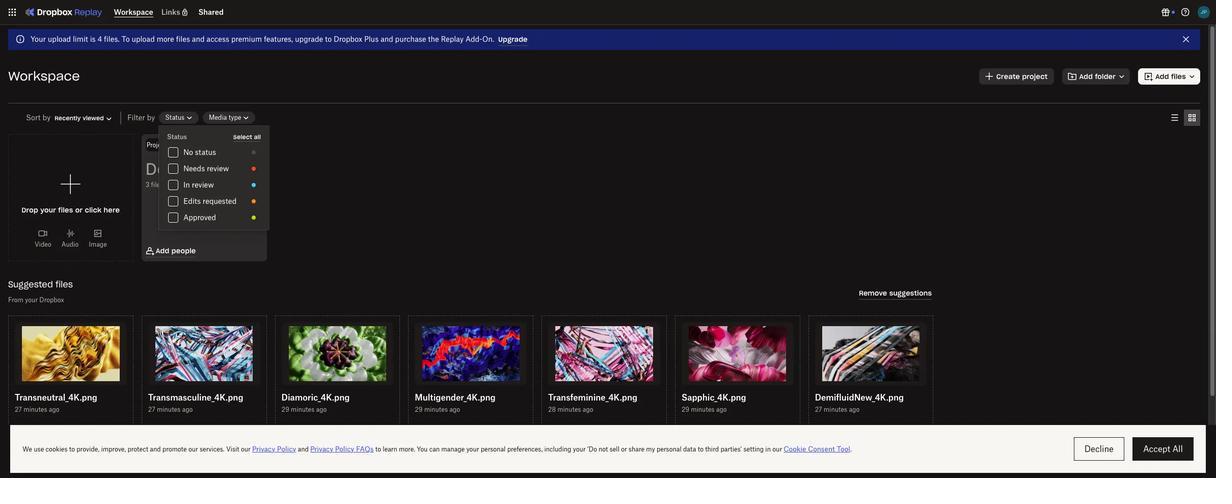 Task type: vqa. For each thing, say whether or not it's contained in the screenshot.


Task type: describe. For each thing, give the bounding box(es) containing it.
transfeminine_4k.png
[[549, 392, 638, 402]]

sapphic_4k.png
[[682, 392, 747, 402]]

ago for sapphic_4k.png
[[717, 406, 727, 413]]

29 for multigender_4k.png
[[415, 406, 423, 413]]

replay
[[441, 35, 464, 43]]

all
[[254, 134, 261, 141]]

1 vertical spatial dropbox
[[39, 296, 64, 304]]

diamoric_4k.png
[[282, 392, 350, 402]]

minutes for sapphic_4k.png
[[691, 406, 715, 413]]

in
[[184, 180, 190, 189]]

your upload limit is 4 files. to upload more files and access premium features, upgrade to dropbox plus and purchase the replay add-on.
[[31, 35, 494, 43]]

minutes for demifluidnew_4k.png
[[824, 406, 848, 413]]

list view image
[[1169, 112, 1182, 124]]

0 vertical spatial workspace
[[114, 8, 153, 16]]

project inside demo project 3 files
[[200, 159, 261, 179]]

demo
[[146, 159, 195, 179]]

status for the status dropdown button
[[165, 114, 185, 121]]

demifluidnew_4k.png 27 minutes ago
[[815, 392, 904, 413]]

transneutral_4k.png
[[15, 392, 97, 402]]

demo project 3 files
[[146, 159, 261, 189]]

transmasculine_4k.png
[[148, 392, 243, 402]]

ago for transneutral_4k.png
[[49, 406, 59, 413]]

to
[[325, 35, 332, 43]]

files.
[[104, 35, 120, 43]]

menu containing no status
[[159, 126, 269, 230]]

audio
[[62, 241, 79, 248]]

0 horizontal spatial project
[[147, 141, 167, 149]]

filter by
[[127, 113, 155, 122]]

purchase
[[395, 35, 426, 43]]

by for sort by
[[43, 113, 51, 122]]

transfeminine_4k.png 28 minutes ago
[[549, 392, 638, 413]]

transmasculine_4k.png 27 minutes ago
[[148, 392, 243, 413]]

29 for diamoric_4k.png
[[282, 406, 289, 413]]

files inside demo project 3 files
[[151, 181, 163, 189]]

dropbox inside alert
[[334, 35, 363, 43]]

1 and from the left
[[192, 35, 205, 43]]

demifluidnew_4k.png
[[815, 392, 904, 402]]

upgrade
[[295, 35, 323, 43]]

27 for transmasculine_4k.png
[[148, 406, 155, 413]]

suggested
[[8, 279, 53, 290]]

links
[[161, 8, 180, 16]]

select all
[[234, 134, 261, 141]]

in review checkbox item
[[159, 177, 269, 193]]

ago for multigender_4k.png
[[450, 406, 460, 413]]

files inside alert
[[176, 35, 190, 43]]

ago for diamoric_4k.png
[[316, 406, 327, 413]]

in review
[[184, 180, 214, 189]]

2 vertical spatial files
[[56, 279, 73, 290]]

multigender_4k.png 29 minutes ago
[[415, 392, 496, 413]]

approved
[[184, 213, 216, 222]]

limit
[[73, 35, 88, 43]]

access
[[207, 35, 229, 43]]

image
[[89, 241, 107, 248]]

27 for transneutral_4k.png
[[15, 406, 22, 413]]

minutes for multigender_4k.png
[[424, 406, 448, 413]]

29 for sapphic_4k.png
[[682, 406, 690, 413]]

replay logo - go to homepage image
[[20, 4, 106, 20]]

2 and from the left
[[381, 35, 393, 43]]

status button
[[159, 112, 199, 124]]

approved checkbox item
[[159, 209, 269, 226]]

your
[[25, 296, 38, 304]]

no status checkbox item
[[159, 144, 269, 161]]

minutes for diamoric_4k.png
[[291, 406, 315, 413]]

27 for demifluidnew_4k.png
[[815, 406, 822, 413]]



Task type: locate. For each thing, give the bounding box(es) containing it.
4
[[98, 35, 102, 43]]

1 ago from the left
[[49, 406, 59, 413]]

ago down the sapphic_4k.png
[[717, 406, 727, 413]]

0 horizontal spatial by
[[43, 113, 51, 122]]

ago inside 'transneutral_4k.png 27 minutes ago'
[[49, 406, 59, 413]]

2 horizontal spatial 29
[[682, 406, 690, 413]]

ago inside diamoric_4k.png 29 minutes ago
[[316, 406, 327, 413]]

workspace
[[114, 8, 153, 16], [8, 68, 80, 84]]

6 minutes from the left
[[691, 406, 715, 413]]

2 horizontal spatial files
[[176, 35, 190, 43]]

shared link
[[199, 8, 224, 17], [199, 8, 224, 16]]

1 horizontal spatial dropbox
[[334, 35, 363, 43]]

1 horizontal spatial upload
[[132, 35, 155, 43]]

by right the 'filter'
[[147, 113, 155, 122]]

dropbox
[[334, 35, 363, 43], [39, 296, 64, 304]]

0 horizontal spatial upload
[[48, 35, 71, 43]]

review for in review
[[192, 180, 214, 189]]

minutes for transneutral_4k.png
[[24, 406, 47, 413]]

minutes down multigender_4k.png
[[424, 406, 448, 413]]

upload right the to
[[132, 35, 155, 43]]

minutes down transneutral_4k.png
[[24, 406, 47, 413]]

1 vertical spatial status
[[167, 133, 187, 141]]

ago inside transfeminine_4k.png 28 minutes ago
[[583, 406, 594, 413]]

review
[[207, 164, 229, 173], [192, 180, 214, 189]]

ago inside transmasculine_4k.png 27 minutes ago
[[182, 406, 193, 413]]

shared
[[199, 8, 224, 16]]

project
[[147, 141, 167, 149], [200, 159, 261, 179]]

27 down transneutral_4k.png
[[15, 406, 22, 413]]

your
[[31, 35, 46, 43]]

minutes down 'demifluidnew_4k.png'
[[824, 406, 848, 413]]

0 horizontal spatial files
[[56, 279, 73, 290]]

27 inside 'transneutral_4k.png 27 minutes ago'
[[15, 406, 22, 413]]

7 minutes from the left
[[824, 406, 848, 413]]

28
[[549, 406, 556, 413]]

add-
[[466, 35, 483, 43]]

edits requested
[[184, 197, 237, 205]]

on.
[[483, 35, 494, 43]]

ago
[[49, 406, 59, 413], [583, 406, 594, 413], [182, 406, 193, 413], [316, 406, 327, 413], [450, 406, 460, 413], [717, 406, 727, 413], [849, 406, 860, 413]]

27 inside demifluidnew_4k.png 27 minutes ago
[[815, 406, 822, 413]]

the
[[428, 35, 439, 43]]

2 29 from the left
[[415, 406, 423, 413]]

minutes inside "multigender_4k.png 29 minutes ago"
[[424, 406, 448, 413]]

3 ago from the left
[[182, 406, 193, 413]]

ago down transmasculine_4k.png at bottom left
[[182, 406, 193, 413]]

minutes right 28
[[558, 406, 581, 413]]

needs
[[184, 164, 205, 173]]

3 27 from the left
[[815, 406, 822, 413]]

0 horizontal spatial and
[[192, 35, 205, 43]]

1 horizontal spatial and
[[381, 35, 393, 43]]

ago for demifluidnew_4k.png
[[849, 406, 860, 413]]

upload
[[48, 35, 71, 43], [132, 35, 155, 43]]

27
[[15, 406, 22, 413], [148, 406, 155, 413], [815, 406, 822, 413]]

files right 3
[[151, 181, 163, 189]]

requested
[[203, 197, 237, 205]]

review for needs review
[[207, 164, 229, 173]]

minutes down the sapphic_4k.png
[[691, 406, 715, 413]]

needs review
[[184, 164, 229, 173]]

files up from your dropbox
[[56, 279, 73, 290]]

minutes for transfeminine_4k.png
[[558, 406, 581, 413]]

3 29 from the left
[[682, 406, 690, 413]]

27 down 'demifluidnew_4k.png'
[[815, 406, 822, 413]]

dropbox down suggested files
[[39, 296, 64, 304]]

dropbox right "to"
[[334, 35, 363, 43]]

edits requested checkbox item
[[159, 193, 269, 209]]

suggested files
[[8, 279, 73, 290]]

4 ago from the left
[[316, 406, 327, 413]]

1 minutes from the left
[[24, 406, 47, 413]]

0 vertical spatial status
[[165, 114, 185, 121]]

3 minutes from the left
[[157, 406, 181, 413]]

ago inside demifluidnew_4k.png 27 minutes ago
[[849, 406, 860, 413]]

status inside dropdown button
[[165, 114, 185, 121]]

and left access
[[192, 35, 205, 43]]

sort by
[[26, 113, 51, 122]]

2 horizontal spatial 27
[[815, 406, 822, 413]]

tab list
[[1167, 110, 1201, 126]]

from your dropbox
[[8, 296, 64, 304]]

27 down transmasculine_4k.png at bottom left
[[148, 406, 155, 413]]

from
[[8, 296, 23, 304]]

minutes inside transmasculine_4k.png 27 minutes ago
[[157, 406, 181, 413]]

1 upload from the left
[[48, 35, 71, 43]]

minutes inside sapphic_4k.png 29 minutes ago
[[691, 406, 715, 413]]

29 down multigender_4k.png
[[415, 406, 423, 413]]

by right sort
[[43, 113, 51, 122]]

1 horizontal spatial project
[[200, 159, 261, 179]]

1 horizontal spatial by
[[147, 113, 155, 122]]

2 by from the left
[[147, 113, 155, 122]]

and right plus
[[381, 35, 393, 43]]

29 down diamoric_4k.png
[[282, 406, 289, 413]]

minutes for transmasculine_4k.png
[[157, 406, 181, 413]]

0 vertical spatial files
[[176, 35, 190, 43]]

files
[[176, 35, 190, 43], [151, 181, 163, 189], [56, 279, 73, 290]]

needs review checkbox item
[[159, 161, 269, 177]]

5 ago from the left
[[450, 406, 460, 413]]

ago for transmasculine_4k.png
[[182, 406, 193, 413]]

review right in
[[192, 180, 214, 189]]

1 horizontal spatial files
[[151, 181, 163, 189]]

1 vertical spatial project
[[200, 159, 261, 179]]

video
[[35, 241, 51, 248]]

1 horizontal spatial 29
[[415, 406, 423, 413]]

6 ago from the left
[[717, 406, 727, 413]]

by
[[43, 113, 51, 122], [147, 113, 155, 122]]

0 vertical spatial project
[[147, 141, 167, 149]]

minutes inside demifluidnew_4k.png 27 minutes ago
[[824, 406, 848, 413]]

transneutral_4k.png 27 minutes ago
[[15, 392, 97, 413]]

4 minutes from the left
[[291, 406, 315, 413]]

29 inside "multigender_4k.png 29 minutes ago"
[[415, 406, 423, 413]]

more
[[157, 35, 174, 43]]

0 horizontal spatial dropbox
[[39, 296, 64, 304]]

status
[[165, 114, 185, 121], [167, 133, 187, 141]]

1 horizontal spatial workspace
[[114, 8, 153, 16]]

2 minutes from the left
[[558, 406, 581, 413]]

ago down the "transfeminine_4k.png"
[[583, 406, 594, 413]]

29 inside diamoric_4k.png 29 minutes ago
[[282, 406, 289, 413]]

select all button
[[234, 134, 261, 142]]

0 horizontal spatial 27
[[15, 406, 22, 413]]

2 upload from the left
[[132, 35, 155, 43]]

select
[[234, 134, 252, 141]]

2 27 from the left
[[148, 406, 155, 413]]

minutes down transmasculine_4k.png at bottom left
[[157, 406, 181, 413]]

27 inside transmasculine_4k.png 27 minutes ago
[[148, 406, 155, 413]]

ago down diamoric_4k.png
[[316, 406, 327, 413]]

your upload limit is 4 files. to upload more files and access premium features, upgrade to dropbox plus and purchase the replay add-on. alert
[[8, 29, 1201, 50]]

1 vertical spatial files
[[151, 181, 163, 189]]

29 down the sapphic_4k.png
[[682, 406, 690, 413]]

files right more at the left top of page
[[176, 35, 190, 43]]

status up no
[[167, 133, 187, 141]]

workspace link
[[114, 8, 153, 17], [114, 8, 153, 16]]

status
[[195, 148, 216, 156]]

filter
[[127, 113, 145, 122]]

ago down multigender_4k.png
[[450, 406, 460, 413]]

sort
[[26, 113, 41, 122]]

29 inside sapphic_4k.png 29 minutes ago
[[682, 406, 690, 413]]

ago down 'demifluidnew_4k.png'
[[849, 406, 860, 413]]

5 minutes from the left
[[424, 406, 448, 413]]

1 vertical spatial workspace
[[8, 68, 80, 84]]

minutes inside 'transneutral_4k.png 27 minutes ago'
[[24, 406, 47, 413]]

no
[[184, 148, 193, 156]]

0 horizontal spatial 29
[[282, 406, 289, 413]]

0 vertical spatial review
[[207, 164, 229, 173]]

workspace up the to
[[114, 8, 153, 16]]

ago inside "multigender_4k.png 29 minutes ago"
[[450, 406, 460, 413]]

tile view image
[[1187, 112, 1199, 124]]

1 27 from the left
[[15, 406, 22, 413]]

features,
[[264, 35, 293, 43]]

by for filter by
[[147, 113, 155, 122]]

plus
[[364, 35, 379, 43]]

and
[[192, 35, 205, 43], [381, 35, 393, 43]]

menu
[[159, 126, 269, 230]]

1 horizontal spatial 27
[[148, 406, 155, 413]]

ago for transfeminine_4k.png
[[583, 406, 594, 413]]

edits
[[184, 197, 201, 205]]

minutes inside transfeminine_4k.png 28 minutes ago
[[558, 406, 581, 413]]

review down no status checkbox item
[[207, 164, 229, 173]]

0 vertical spatial dropbox
[[334, 35, 363, 43]]

status inside menu
[[167, 133, 187, 141]]

minutes
[[24, 406, 47, 413], [558, 406, 581, 413], [157, 406, 181, 413], [291, 406, 315, 413], [424, 406, 448, 413], [691, 406, 715, 413], [824, 406, 848, 413]]

diamoric_4k.png 29 minutes ago
[[282, 392, 350, 413]]

premium
[[231, 35, 262, 43]]

7 ago from the left
[[849, 406, 860, 413]]

status right filter by
[[165, 114, 185, 121]]

3
[[146, 181, 150, 189]]

ago down transneutral_4k.png
[[49, 406, 59, 413]]

1 29 from the left
[[282, 406, 289, 413]]

29
[[282, 406, 289, 413], [415, 406, 423, 413], [682, 406, 690, 413]]

multigender_4k.png
[[415, 392, 496, 402]]

status for menu at the top left containing no status
[[167, 133, 187, 141]]

no status
[[184, 148, 216, 156]]

is
[[90, 35, 96, 43]]

minutes inside diamoric_4k.png 29 minutes ago
[[291, 406, 315, 413]]

2 ago from the left
[[583, 406, 594, 413]]

1 vertical spatial review
[[192, 180, 214, 189]]

minutes down diamoric_4k.png
[[291, 406, 315, 413]]

to
[[122, 35, 130, 43]]

workspace down your
[[8, 68, 80, 84]]

0 horizontal spatial workspace
[[8, 68, 80, 84]]

sapphic_4k.png 29 minutes ago
[[682, 392, 747, 413]]

1 by from the left
[[43, 113, 51, 122]]

ago inside sapphic_4k.png 29 minutes ago
[[717, 406, 727, 413]]

upload left limit
[[48, 35, 71, 43]]



